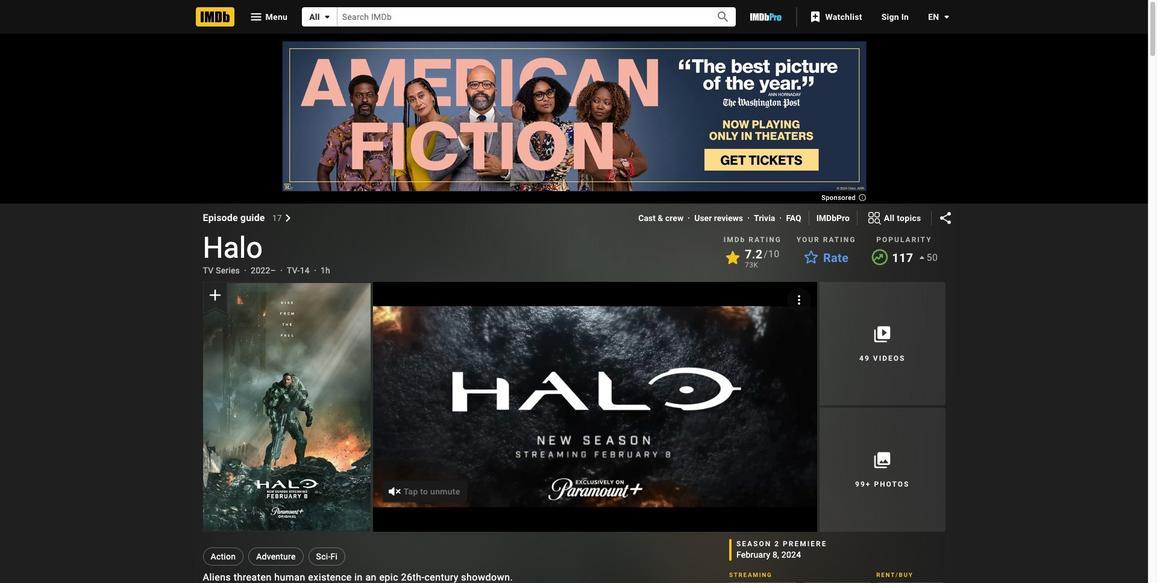 Task type: describe. For each thing, give the bounding box(es) containing it.
arrow drop up image
[[915, 251, 930, 265]]

share on social media image
[[939, 211, 953, 226]]

home image
[[196, 7, 234, 27]]

volume off image
[[388, 485, 402, 499]]

submit search image
[[716, 10, 731, 24]]

watchlist image
[[809, 10, 823, 24]]



Task type: vqa. For each thing, say whether or not it's contained in the screenshot.
volume off Image on the bottom left
yes



Task type: locate. For each thing, give the bounding box(es) containing it.
None field
[[338, 7, 703, 26]]

categories image
[[868, 211, 882, 226]]

None search field
[[302, 7, 737, 27]]

group
[[373, 282, 818, 532], [203, 282, 371, 532], [730, 583, 798, 584], [730, 583, 798, 584], [803, 583, 872, 584], [803, 583, 872, 584], [877, 583, 946, 584], [877, 583, 946, 584]]

menu image
[[249, 10, 263, 24]]

1 horizontal spatial arrow drop down image
[[940, 10, 954, 24]]

2 arrow drop down image from the left
[[940, 10, 954, 24]]

video autoplay preference image
[[792, 293, 807, 308]]

aliens threaten human existence in an epic 26th-century showdown. image
[[373, 282, 818, 532]]

video player application
[[373, 282, 818, 532]]

Search IMDb text field
[[338, 7, 703, 26]]

sponsored content section
[[282, 41, 867, 200]]

halo (2022) image
[[203, 283, 371, 531]]

0 horizontal spatial arrow drop down image
[[320, 10, 335, 24]]

arrow drop down image
[[320, 10, 335, 24], [940, 10, 954, 24]]

watch official trailer - season 2 element
[[373, 282, 818, 532]]

1 arrow drop down image from the left
[[320, 10, 335, 24]]

chevron right inline image
[[285, 215, 292, 222]]



